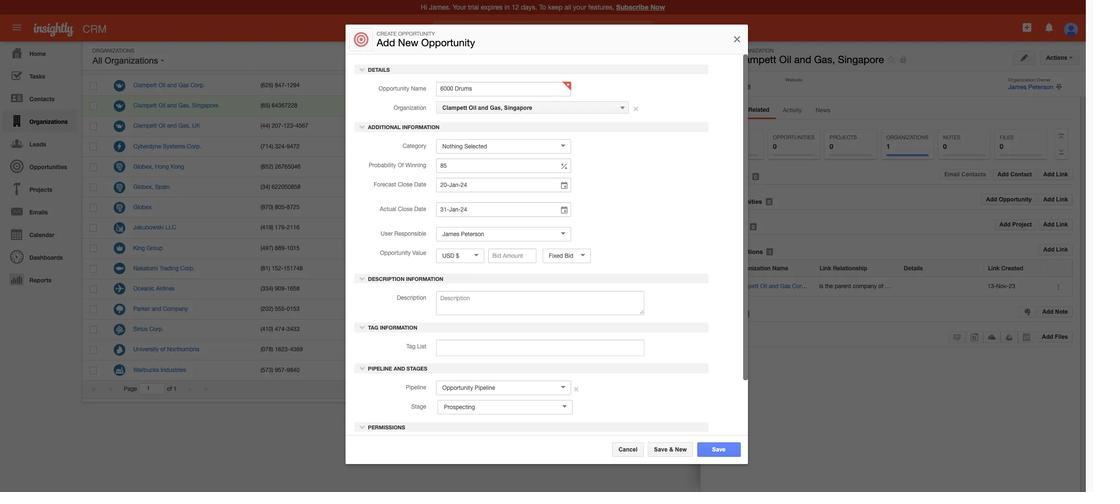 Task type: locate. For each thing, give the bounding box(es) containing it.
clampett oil and gas corp. link down japan
[[735, 283, 812, 290]]

2 app from the left
[[585, 431, 596, 437]]

0 vertical spatial gas
[[179, 82, 189, 89]]

1 date from the top
[[414, 181, 427, 188]]

4 united states from the top
[[771, 285, 806, 292]]

0 horizontal spatial organization name
[[133, 62, 186, 69]]

4 add link from the top
[[1044, 246, 1069, 253]]

6 follow image from the top
[[898, 265, 907, 274]]

13- inside cell
[[988, 283, 997, 290]]

long beach
[[516, 224, 547, 231]]

save down 'data'
[[712, 447, 726, 453]]

opportunities inside navigation
[[29, 163, 67, 171]]

274-
[[388, 265, 400, 272]]

bristol
[[516, 123, 532, 129]]

follow image for 32 garona street
[[898, 143, 907, 152]]

united for 15 oxford road
[[771, 346, 788, 353]]

0 horizontal spatial 23
[[388, 123, 395, 129]]

road right oxford
[[416, 346, 429, 353]]

(65) up (44)
[[261, 102, 270, 109]]

globex, for globex, hong kong
[[133, 163, 153, 170]]

related link
[[743, 104, 776, 118]]

gallagher
[[416, 204, 441, 211]]

app right 'iphone' at the bottom right of page
[[585, 431, 596, 437]]

add opportunity link
[[982, 194, 1037, 205]]

(419) 176-2116 cell
[[253, 218, 381, 238]]

0 vertical spatial (65)
[[711, 83, 722, 91]]

united kingdom cell
[[763, 116, 891, 137], [763, 340, 891, 361]]

1 united kingdom from the top
[[771, 123, 813, 129]]

add link button
[[1039, 169, 1073, 180], [1039, 194, 1073, 205], [1039, 219, 1073, 231], [1039, 245, 1073, 256]]

row up probability of winning text field
[[82, 137, 939, 157]]

0 horizontal spatial clampett oil and gas corp.
[[133, 82, 205, 89]]

1 vertical spatial (65) 64367228
[[261, 102, 298, 109]]

road left 8
[[414, 102, 428, 109]]

1 horizontal spatial clampett oil and gas corp.
[[735, 283, 807, 290]]

save inside button
[[654, 447, 668, 453]]

gas down japan
[[781, 283, 791, 290]]

nov- inside cell
[[997, 283, 1009, 290]]

1 vertical spatial pipeline
[[406, 384, 427, 391]]

× inside button
[[574, 382, 580, 394]]

0 vertical spatial globex,
[[133, 163, 153, 170]]

iphone app
[[566, 431, 596, 437]]

1 vertical spatial chevron down image
[[359, 324, 366, 331]]

clampett oil and gas, singapore
[[735, 54, 885, 65], [133, 102, 219, 109], [443, 104, 533, 111]]

1 smartmerge from the top
[[945, 73, 984, 79]]

united states for 32 garona street
[[771, 143, 806, 150]]

0 vertical spatial road
[[414, 102, 428, 109]]

1 horizontal spatial app
[[585, 431, 596, 437]]

singapore cell
[[763, 96, 891, 116]]

forecast close date
[[374, 181, 427, 188]]

2 united kingdom from the top
[[771, 346, 813, 353]]

pipeline
[[368, 366, 392, 372], [406, 384, 427, 391]]

spain cell
[[763, 177, 891, 198]]

montgomery cell
[[508, 279, 636, 299]]

(334) 909-1658 cell
[[253, 279, 381, 299]]

1 vertical spatial clampett oil and gas corp.
[[735, 283, 807, 290]]

files inside button
[[1055, 334, 1069, 341]]

4 united states cell from the top
[[763, 279, 891, 299]]

0 vertical spatial information
[[402, 124, 440, 130]]

date field image up long beach cell
[[560, 205, 569, 215]]

app
[[495, 431, 506, 437], [585, 431, 596, 437]]

(419)
[[261, 224, 273, 231]]

4 billing from the left
[[770, 62, 787, 69]]

add link
[[1044, 171, 1069, 178], [1044, 196, 1069, 203], [1044, 221, 1069, 228], [1044, 246, 1069, 253]]

&
[[670, 447, 674, 453]]

0 vertical spatial kingdom
[[789, 123, 813, 129]]

1 horizontal spatial import
[[983, 152, 1000, 159]]

globex, left hong
[[133, 163, 153, 170]]

row down bid amount 'text field'
[[82, 279, 939, 299]]

0 horizontal spatial nov-
[[962, 152, 975, 159]]

8 follow image from the top
[[898, 326, 907, 335]]

opportunity right create
[[398, 31, 435, 37]]

2 horizontal spatial name
[[773, 265, 789, 272]]

(497) 889-1015
[[261, 245, 300, 251]]

emails
[[29, 209, 48, 216]]

5 follow image from the top
[[898, 204, 907, 213]]

oil inside dialog
[[469, 104, 477, 111]]

1 vertical spatial ×
[[574, 382, 580, 394]]

information down "274-1141, kamekichi 3-jo"
[[406, 275, 444, 282]]

0 horizontal spatial app
[[495, 431, 506, 437]]

1 close from the top
[[398, 181, 413, 188]]

oceanic
[[133, 285, 155, 292]]

(852) 26765046
[[261, 163, 301, 170]]

clampett oil and gas, singapore up website
[[735, 54, 885, 65]]

of
[[879, 283, 884, 290], [160, 346, 165, 353], [167, 386, 172, 393], [623, 431, 628, 437]]

novena cell
[[508, 96, 636, 116]]

organization inside organization owner james peterson
[[1009, 77, 1036, 82]]

1 horizontal spatial organization name
[[736, 265, 789, 272]]

1 horizontal spatial 13-
[[988, 283, 997, 290]]

3 chevron down image from the top
[[359, 365, 366, 372]]

industries
[[161, 367, 186, 374]]

1 horizontal spatial pipeline
[[406, 384, 427, 391]]

row containing globex
[[82, 198, 939, 218]]

add files button
[[1038, 332, 1073, 343]]

spain down hong
[[155, 184, 170, 190]]

chevron down image left tag information
[[359, 324, 366, 331]]

row up is the parent company of clampett oil and gas, singapore
[[712, 260, 1073, 277]]

0 vertical spatial files
[[1000, 135, 1014, 140]]

japan cell
[[763, 259, 891, 279]]

23
[[388, 123, 395, 129], [975, 152, 981, 159], [1009, 283, 1016, 290]]

2 chevron down image from the top
[[359, 324, 366, 331]]

street right the barker
[[415, 245, 430, 251]]

clampett oil and gas, singapore link up bristol
[[436, 101, 629, 114]]

64367228 inside cell
[[272, 102, 298, 109]]

1 vertical spatial 64367228
[[272, 102, 298, 109]]

3 follow image from the top
[[898, 122, 907, 131]]

notes for export organizations and notes
[[1021, 126, 1037, 133]]

4567
[[296, 123, 308, 129]]

follow image for 110 clyde gallagher street
[[898, 204, 907, 213]]

emails link
[[2, 200, 77, 223]]

23 inside cell
[[1009, 283, 1016, 290]]

1 horizontal spatial clampett oil and gas, singapore
[[443, 104, 533, 111]]

1 vertical spatial date
[[414, 206, 427, 213]]

0 horizontal spatial files
[[1000, 135, 1014, 140]]

billing
[[388, 62, 405, 69], [515, 62, 532, 69], [643, 62, 660, 69], [770, 62, 787, 69]]

gas for the left clampett oil and gas corp. link
[[179, 82, 189, 89]]

(410) 474-3433 cell
[[253, 320, 381, 340]]

corp. up uk
[[191, 82, 205, 89]]

tag
[[368, 324, 379, 331], [407, 343, 416, 350]]

1 kingdom from the top
[[789, 123, 813, 129]]

0 vertical spatial pipeline
[[368, 366, 392, 372]]

2 united states cell from the top
[[763, 137, 891, 157]]

expand image
[[1058, 147, 1067, 157]]

android app link
[[465, 431, 506, 437]]

row
[[82, 56, 938, 75], [82, 76, 939, 96], [82, 96, 939, 116], [82, 116, 939, 137], [82, 137, 939, 157], [82, 157, 939, 177], [82, 177, 939, 198], [82, 198, 939, 218], [82, 218, 939, 238], [82, 238, 939, 259], [82, 259, 939, 279], [712, 260, 1073, 277], [712, 277, 1073, 296], [82, 279, 939, 299], [82, 299, 939, 320], [82, 320, 939, 340], [82, 340, 939, 361], [82, 361, 939, 381]]

0 horizontal spatial gas
[[179, 82, 189, 89]]

follow image for 182-190 tai lin pai road
[[898, 163, 907, 172]]

clampett oil and gas corp. down japan
[[735, 283, 807, 290]]

chevron down image for details
[[359, 66, 366, 73]]

united states cell
[[763, 76, 891, 96], [763, 137, 891, 157], [763, 198, 891, 218], [763, 279, 891, 299]]

navigation
[[0, 41, 77, 291]]

0 horizontal spatial details
[[367, 66, 390, 73]]

iphone app link
[[558, 431, 596, 437]]

13- down notes 0
[[954, 152, 962, 159]]

and inside is the parent company of clampett oil and gas, singapore cell
[[919, 283, 929, 290]]

None checkbox
[[90, 62, 97, 69], [90, 102, 97, 110], [90, 143, 97, 151], [90, 204, 97, 212], [90, 224, 97, 232], [90, 245, 97, 252], [90, 265, 97, 273], [90, 285, 97, 293], [90, 306, 97, 313], [90, 326, 97, 334], [90, 346, 97, 354], [90, 367, 97, 374], [90, 62, 97, 69], [90, 102, 97, 110], [90, 143, 97, 151], [90, 204, 97, 212], [90, 224, 97, 232], [90, 245, 97, 252], [90, 265, 97, 273], [90, 285, 97, 293], [90, 306, 97, 313], [90, 326, 97, 334], [90, 346, 97, 354], [90, 367, 97, 374]]

follow image for 18 barker street
[[898, 244, 907, 253]]

and up files 0
[[1009, 126, 1020, 133]]

row containing sirius corp.
[[82, 320, 939, 340]]

details up is the parent company of clampett oil and gas, singapore
[[904, 265, 923, 272]]

chevron down image left "billing street"
[[359, 66, 366, 73]]

0 horizontal spatial new
[[398, 37, 419, 48]]

1 united from the top
[[771, 82, 788, 89]]

nov- for 13-nov-23
[[997, 283, 1009, 290]]

sydney cell
[[508, 238, 636, 259]]

al cell
[[636, 279, 763, 299]]

notes down export
[[944, 135, 961, 140]]

baltimore cell
[[508, 320, 636, 340]]

3 states from the top
[[789, 204, 806, 211]]

tag for tag list
[[407, 343, 416, 350]]

globex, up globex
[[133, 184, 153, 190]]

1000 escalon street cell
[[381, 76, 508, 96]]

0 vertical spatial new
[[398, 37, 419, 48]]

smartmerge down the smartmerge organizations
[[945, 87, 977, 94]]

add link button for organizations
[[1039, 245, 1073, 256]]

1 vertical spatial projects
[[29, 186, 52, 193]]

cell
[[636, 76, 763, 96], [915, 76, 939, 96], [82, 96, 107, 116], [636, 96, 763, 116], [915, 96, 939, 116], [636, 116, 763, 137], [508, 137, 636, 157], [636, 137, 763, 157], [508, 157, 636, 177], [636, 157, 763, 177], [763, 157, 891, 177], [508, 177, 636, 198], [636, 177, 763, 198], [508, 198, 636, 218], [636, 198, 763, 218], [636, 218, 763, 238], [763, 218, 891, 238], [636, 238, 763, 259], [915, 238, 939, 259], [508, 259, 636, 279], [636, 259, 763, 279], [712, 277, 731, 296], [899, 277, 984, 296], [381, 299, 508, 320], [508, 299, 636, 320], [763, 299, 891, 320], [915, 299, 939, 320], [763, 320, 891, 340], [915, 320, 939, 340], [508, 340, 636, 361], [763, 361, 891, 381], [915, 361, 939, 381]]

billing left state
[[643, 62, 660, 69]]

0 horizontal spatial projects
[[29, 186, 52, 193]]

palo alto cell
[[508, 76, 636, 96]]

1 vertical spatial and
[[1009, 126, 1020, 133]]

1 horizontal spatial details
[[904, 265, 923, 272]]

follow image for 121 warbler crossing
[[898, 224, 907, 233]]

smartmerge for smartmerge organizations
[[945, 87, 977, 94]]

0 vertical spatial opportunities
[[773, 135, 815, 140]]

united states down japan
[[771, 285, 806, 292]]

row containing warbucks industries
[[82, 361, 939, 381]]

information up oxford
[[380, 324, 418, 331]]

smartmerge
[[945, 73, 984, 79], [945, 87, 977, 94]]

0 horizontal spatial clampett oil and gas corp. link
[[133, 82, 210, 89]]

0 vertical spatial smartmerge
[[945, 73, 984, 79]]

clampett oil and gas, singapore down "opportunity name" text field
[[443, 104, 533, 111]]

buckinghamshire cell
[[636, 340, 763, 361]]

states down activity link
[[789, 143, 806, 150]]

united states for 1000 escalon street
[[771, 82, 806, 89]]

4 united from the top
[[771, 204, 788, 211]]

1 united states from the top
[[771, 82, 806, 89]]

1 inside organizations 1
[[887, 142, 891, 150]]

chevron down image for pipeline
[[359, 365, 366, 372]]

121 warbler crossing
[[388, 224, 444, 231]]

2 follow image from the top
[[898, 102, 907, 111]]

(44) 207-123-4567 cell
[[253, 116, 381, 137]]

9 follow image from the top
[[898, 366, 907, 376]]

billing up 1000
[[388, 62, 405, 69]]

create
[[377, 31, 397, 37]]

13-nov-23
[[988, 283, 1016, 290]]

tags
[[987, 165, 1001, 171]]

2 add link button from the top
[[1039, 194, 1073, 205]]

3 add link button from the top
[[1039, 219, 1073, 231]]

follow image for 10 eunos road 8
[[898, 102, 907, 111]]

1 right 'projects 0'
[[887, 142, 891, 150]]

follow image
[[898, 82, 907, 91], [898, 102, 907, 111], [898, 122, 907, 131], [898, 183, 907, 192], [898, 204, 907, 213], [898, 265, 907, 274], [898, 305, 907, 314], [898, 326, 907, 335], [898, 366, 907, 376]]

1 vertical spatial name
[[411, 85, 427, 92]]

(714) 324-9472 cell
[[253, 137, 381, 157]]

billing up website
[[770, 62, 787, 69]]

5 united from the top
[[771, 285, 788, 292]]

0 vertical spatial name
[[170, 62, 186, 69]]

1 united kingdom cell from the top
[[763, 116, 891, 137]]

avda. los llanos 34
[[388, 184, 439, 190]]

date field image down percent field icon
[[560, 181, 569, 190]]

street right garona
[[417, 143, 432, 150]]

refresh list image
[[890, 52, 899, 59]]

0 vertical spatial date
[[414, 181, 427, 188]]

1 united states cell from the top
[[763, 76, 891, 96]]

details
[[367, 66, 390, 73], [904, 265, 923, 272]]

1 chevron down image from the top
[[359, 123, 366, 130]]

kingdom for road
[[789, 346, 813, 353]]

1 horizontal spatial files
[[1055, 334, 1069, 341]]

organizations link up leads
[[2, 109, 77, 132]]

1 horizontal spatial 23
[[975, 152, 981, 159]]

novena
[[516, 102, 536, 109]]

export organizations and notes link
[[945, 126, 1037, 133]]

1 follow image from the top
[[898, 82, 907, 91]]

1 vertical spatial opportunities link
[[722, 198, 763, 205]]

new up organizations on the top of the page
[[997, 52, 1009, 59]]

0 inside files 0
[[1000, 142, 1004, 150]]

save inside button
[[712, 447, 726, 453]]

64367228 up related
[[723, 83, 751, 91]]

1 horizontal spatial projects link
[[722, 223, 747, 231]]

0 vertical spatial all
[[443, 25, 451, 33]]

subscribe now
[[617, 3, 665, 11]]

import up tags
[[983, 152, 1000, 159]]

1 app from the left
[[495, 431, 506, 437]]

street for escalon
[[425, 82, 440, 89]]

(81) 152-151748
[[261, 265, 303, 272]]

add for add contact link
[[998, 171, 1009, 178]]

108 grasskamp parkway cell
[[381, 361, 508, 381]]

0 vertical spatial date field image
[[560, 181, 569, 190]]

2 date from the top
[[414, 206, 427, 213]]

information up category
[[402, 124, 440, 130]]

2 vertical spatial and
[[394, 366, 405, 372]]

847-
[[275, 82, 287, 89]]

reports link
[[2, 268, 77, 291]]

save
[[654, 447, 668, 453], [712, 447, 726, 453]]

organizations link left australia
[[722, 248, 763, 256]]

× for organization
[[633, 101, 639, 113]]

spain down "opportunities 0"
[[771, 184, 785, 190]]

0 horizontal spatial clampett oil and gas, singapore
[[133, 102, 219, 109]]

tag left list
[[407, 343, 416, 350]]

billing left city
[[515, 62, 532, 69]]

3 add link from the top
[[1044, 221, 1069, 228]]

chevron down image
[[359, 66, 366, 73], [359, 324, 366, 331], [359, 424, 366, 430]]

1 horizontal spatial (65) 64367228
[[711, 83, 751, 91]]

road right pai
[[439, 163, 453, 170]]

states left is
[[789, 285, 806, 292]]

(65) down organization icon
[[711, 83, 722, 91]]

23 up organization tags
[[975, 152, 981, 159]]

0 vertical spatial nov-
[[962, 152, 975, 159]]

row containing jakubowski llc
[[82, 218, 939, 238]]

dashboards link
[[2, 245, 77, 268]]

date field image
[[560, 181, 569, 190], [560, 205, 569, 215]]

smartmerge organizations
[[945, 73, 1029, 79]]

1 vertical spatial 23
[[975, 152, 981, 159]]

chevron down image left description information
[[359, 275, 366, 282]]

1 vertical spatial united kingdom
[[771, 346, 813, 353]]

billing for billing country
[[770, 62, 787, 69]]

parkway
[[431, 367, 453, 374]]

save & new button
[[648, 443, 694, 457]]

(34)
[[261, 184, 270, 190]]

23 druid woods
[[388, 123, 430, 129]]

street
[[406, 62, 423, 69], [425, 82, 440, 89], [417, 143, 432, 150], [442, 204, 458, 211], [415, 245, 430, 251]]

1 vertical spatial smartmerge
[[945, 87, 977, 94]]

row containing parker and company
[[82, 299, 939, 320]]

state
[[661, 62, 676, 69]]

close left llanos
[[398, 181, 413, 188]]

0 horizontal spatial contacts link
[[2, 87, 77, 109]]

0 vertical spatial import
[[954, 113, 970, 120]]

gas, inside dialog
[[490, 104, 503, 111]]

1 up japan
[[769, 249, 772, 255]]

follow image for 274-1141, kamekichi 3-jo
[[898, 265, 907, 274]]

row down baltimore
[[82, 361, 939, 381]]

1 add link from the top
[[1044, 171, 1069, 178]]

new organization
[[997, 52, 1046, 59]]

nov- for 13-nov-23 import
[[962, 152, 975, 159]]

united for 32 garona street
[[771, 143, 788, 150]]

follow image for 1121 jackson alley
[[898, 285, 907, 294]]

Forecast Close Date text field
[[436, 178, 571, 192]]

united states cell for 110 clyde gallagher street
[[763, 198, 891, 218]]

(202) 555-0153 cell
[[253, 299, 381, 320]]

1 vertical spatial × button
[[571, 381, 582, 395]]

probability of winning
[[369, 162, 427, 169]]

1 vertical spatial all
[[93, 56, 102, 66]]

clampett oil and gas corp. for the left clampett oil and gas corp. link
[[133, 82, 205, 89]]

states down spain cell on the top right of the page
[[789, 204, 806, 211]]

23 inside cell
[[388, 123, 395, 129]]

row up forecast close date text box
[[82, 157, 939, 177]]

2 vertical spatial projects
[[722, 223, 747, 231]]

2 globex, from the top
[[133, 184, 153, 190]]

1 vertical spatial 13-
[[988, 283, 997, 290]]

0 vertical spatial notes
[[1021, 113, 1037, 120]]

globex, hong kong link
[[133, 163, 189, 170]]

1 vertical spatial clampett oil and gas corp. link
[[735, 283, 812, 290]]

2 states from the top
[[789, 143, 806, 150]]

2 vertical spatial new
[[675, 447, 687, 453]]

23 left druid
[[388, 123, 395, 129]]

6 united from the top
[[771, 346, 788, 353]]

row down probability of winning text field
[[82, 177, 939, 198]]

row containing globex, hong kong
[[82, 157, 939, 177]]

leads
[[29, 141, 46, 148]]

0 horizontal spatial organizations link
[[2, 109, 77, 132]]

add for add project link
[[1000, 221, 1011, 228]]

nakatomi trading corp. link
[[133, 265, 200, 272]]

2 kingdom from the top
[[789, 346, 813, 353]]

notes for import organizations and notes
[[1021, 113, 1037, 120]]

2 united states from the top
[[771, 143, 806, 150]]

link for add link button related to add project
[[1057, 221, 1069, 228]]

1 vertical spatial kingdom
[[789, 346, 813, 353]]

united states cell up australia cell
[[763, 198, 891, 218]]

close image
[[733, 34, 742, 45]]

row up columbia
[[82, 340, 939, 361]]

actual close date
[[380, 206, 427, 213]]

1 save from the left
[[654, 447, 668, 453]]

add for add link button related to add opportunity
[[1044, 196, 1055, 203]]

2 date field image from the top
[[560, 205, 569, 215]]

1121 jackson alley cell
[[381, 279, 508, 299]]

gas inside row group
[[179, 82, 189, 89]]

0 horizontal spatial tag
[[368, 324, 379, 331]]

row down the sydney
[[82, 259, 939, 279]]

4 states from the top
[[789, 285, 806, 292]]

2 united from the top
[[771, 123, 788, 129]]

clampett oil and gas, singapore up clampett oil and gas, uk link
[[133, 102, 219, 109]]

1 horizontal spatial clampett oil and gas, singapore link
[[436, 101, 629, 114]]

spain inside cell
[[771, 184, 785, 190]]

1 date field image from the top
[[560, 181, 569, 190]]

save left &
[[654, 447, 668, 453]]

2 united kingdom cell from the top
[[763, 340, 891, 361]]

united states up australia
[[771, 204, 806, 211]]

long beach cell
[[508, 218, 636, 238]]

chevron down image
[[359, 123, 366, 130], [359, 275, 366, 282], [359, 365, 366, 372]]

follow image for avda. los llanos 34
[[898, 183, 907, 192]]

0 vertical spatial opportunities link
[[2, 155, 77, 177]]

0 horizontal spatial 13-
[[954, 152, 962, 159]]

1 horizontal spatial gas
[[781, 283, 791, 290]]

globex, for globex, spain
[[133, 184, 153, 190]]

singapore left "13-nov-23"
[[944, 283, 971, 290]]

export
[[954, 126, 971, 133]]

row group
[[82, 76, 939, 381]]

united kingdom for woods
[[771, 123, 813, 129]]

column header
[[712, 260, 731, 277]]

(65) 64367228 inside cell
[[261, 102, 298, 109]]

1 horizontal spatial save
[[712, 447, 726, 453]]

× button for organization
[[633, 101, 639, 113]]

add link button for add opportunity
[[1039, 194, 1073, 205]]

organization
[[735, 48, 774, 54], [1011, 52, 1046, 59], [133, 62, 168, 69], [1009, 77, 1036, 82], [394, 104, 427, 111], [945, 165, 986, 171], [736, 265, 771, 272]]

tasks
[[29, 73, 45, 80]]

0 horizontal spatial opportunities
[[29, 163, 67, 171]]

clampett oil and gas corp. up clampett oil and gas, uk link
[[133, 82, 205, 89]]

opportunities link
[[2, 155, 77, 177], [722, 198, 763, 205]]

0 horizontal spatial save
[[654, 447, 668, 453]]

110 clyde gallagher street cell
[[381, 198, 508, 218]]

13-
[[954, 152, 962, 159], [988, 283, 997, 290]]

follow image for 1000 escalon street
[[898, 82, 907, 91]]

4369
[[290, 346, 303, 353]]

23 down created
[[1009, 283, 1016, 290]]

0 vertical spatial chevron down image
[[359, 66, 366, 73]]

street down avda. los llanos 34 cell
[[442, 204, 458, 211]]

states down country
[[789, 82, 806, 89]]

1 billing from the left
[[388, 62, 405, 69]]

0 horizontal spatial projects link
[[2, 177, 77, 200]]

1 globex, from the top
[[133, 163, 153, 170]]

and left stages
[[394, 366, 405, 372]]

chevron down image left 108
[[359, 365, 366, 372]]

united states down activity link
[[771, 143, 806, 150]]

(34) 622050858
[[261, 184, 301, 190]]

follow image
[[887, 55, 896, 64], [898, 143, 907, 152], [898, 163, 907, 172], [898, 224, 907, 233], [898, 244, 907, 253], [898, 285, 907, 294], [898, 346, 907, 355]]

date right los
[[414, 181, 427, 188]]

× button for pipeline
[[571, 381, 582, 395]]

organizations
[[92, 48, 134, 54], [105, 56, 158, 66], [979, 87, 1014, 94], [972, 113, 1008, 120], [29, 118, 68, 125], [972, 126, 1008, 133], [887, 135, 929, 140], [722, 248, 763, 256]]

row containing clampett oil and gas, uk
[[82, 116, 939, 137]]

1 horizontal spatial projects
[[722, 223, 747, 231]]

policy
[[679, 431, 694, 437]]

0 vertical spatial contacts
[[29, 95, 55, 103]]

(497) 889-1015 cell
[[253, 238, 381, 259]]

notifications image
[[1044, 22, 1055, 33]]

add inside create opportunity add new opportunity
[[377, 37, 395, 48]]

corp.
[[191, 82, 205, 89], [187, 143, 201, 150], [180, 265, 195, 272], [793, 283, 807, 290], [149, 326, 164, 333]]

1 add link button from the top
[[1039, 169, 1073, 180]]

2 vertical spatial chevron down image
[[359, 365, 366, 372]]

tag left arapahoe
[[368, 324, 379, 331]]

states for 32 garona street
[[789, 143, 806, 150]]

files down note
[[1055, 334, 1069, 341]]

4 add link button from the top
[[1039, 245, 1073, 256]]

follow image for 108 grasskamp parkway
[[898, 366, 907, 376]]

link for add link button related to add opportunity
[[1057, 196, 1069, 203]]

terms of service
[[606, 431, 649, 437]]

2 add link from the top
[[1044, 196, 1069, 203]]

united states for 1121 jackson alley
[[771, 285, 806, 292]]

city
[[534, 62, 545, 69]]

grasskamp
[[399, 367, 429, 374]]

Probability Of Winning text field
[[436, 159, 571, 173]]

chevron down image left the additional
[[359, 123, 366, 130]]

singapore up bristol
[[504, 104, 533, 111]]

0 vertical spatial 23
[[388, 123, 395, 129]]

subscribe now link
[[617, 3, 665, 11]]

26765046
[[275, 163, 301, 170]]

organization tags
[[945, 165, 1001, 171]]

2 vertical spatial chevron down image
[[359, 424, 366, 430]]

row down description text field
[[82, 320, 939, 340]]

15 oxford road cell
[[381, 340, 508, 361]]

(81)
[[261, 265, 270, 272]]

row down novena
[[82, 116, 939, 137]]

bristol cell
[[508, 116, 636, 137]]

description down 274-
[[368, 275, 405, 282]]

3 united states from the top
[[771, 204, 806, 211]]

2 horizontal spatial new
[[997, 52, 1009, 59]]

states for 1121 jackson alley
[[789, 285, 806, 292]]

2 spain from the left
[[771, 184, 785, 190]]

(202)
[[261, 306, 273, 313]]

2 save from the left
[[712, 447, 726, 453]]

0 vertical spatial and
[[1009, 113, 1020, 120]]

united states down 'billing country'
[[771, 82, 806, 89]]

date field image for actual close date
[[560, 205, 569, 215]]

row group containing clampett oil and gas corp.
[[82, 76, 939, 381]]

1 chevron down image from the top
[[359, 66, 366, 73]]

4 follow image from the top
[[898, 183, 907, 192]]

0 vertical spatial projects
[[830, 135, 857, 140]]

1 vertical spatial globex,
[[133, 184, 153, 190]]

3 chevron down image from the top
[[359, 424, 366, 430]]

121
[[388, 224, 398, 231]]

of right company
[[879, 283, 884, 290]]

clampett inside cell
[[886, 283, 909, 290]]

clampett oil and gas, singapore link up clampett oil and gas, uk link
[[133, 102, 223, 109]]

united states cell up news
[[763, 76, 891, 96]]

contacts link
[[2, 87, 77, 109], [722, 173, 749, 180]]

0 vertical spatial contacts link
[[2, 87, 77, 109]]

1 vertical spatial organization name
[[736, 265, 789, 272]]

chevron down image for permissions
[[359, 424, 366, 430]]

23 druid woods cell
[[381, 116, 508, 137]]

1 states from the top
[[789, 82, 806, 89]]

united for 110 clyde gallagher street
[[771, 204, 788, 211]]

row up long
[[82, 198, 939, 218]]

3 united states cell from the top
[[763, 198, 891, 218]]

and
[[1009, 113, 1020, 120], [1009, 126, 1020, 133], [394, 366, 405, 372]]

projects link
[[2, 177, 77, 200], [722, 223, 747, 231]]

row containing clampett oil and gas, singapore
[[82, 96, 939, 116]]

2 smartmerge from the top
[[945, 87, 977, 94]]

2 close from the top
[[398, 206, 413, 213]]

page
[[124, 386, 137, 393]]

0 horizontal spatial (65)
[[261, 102, 270, 109]]

0 vertical spatial tag
[[368, 324, 379, 331]]

× for pipeline
[[574, 382, 580, 394]]

description down '1121 jackson alley'
[[397, 294, 427, 301]]

is the parent company of clampett oil and gas, singapore cell
[[815, 277, 971, 296]]

3 billing from the left
[[643, 62, 660, 69]]

trading
[[160, 265, 179, 272]]

billing for billing city
[[515, 62, 532, 69]]

3 united from the top
[[771, 143, 788, 150]]

(078) 1623-4369 cell
[[253, 340, 381, 361]]

None checkbox
[[90, 82, 97, 90], [90, 123, 97, 130], [90, 163, 97, 171], [90, 184, 97, 191], [90, 82, 97, 90], [90, 123, 97, 130], [90, 163, 97, 171], [90, 184, 97, 191]]

import up export
[[954, 113, 970, 120]]

follow image for 1 arapahoe point
[[898, 326, 907, 335]]

projects inside projects link
[[29, 186, 52, 193]]

value
[[413, 250, 427, 256]]

2 billing from the left
[[515, 62, 532, 69]]

dialog
[[346, 25, 748, 490]]

opportunity up 10
[[379, 85, 410, 92]]

1 vertical spatial nov-
[[997, 283, 1009, 290]]



Task type: describe. For each thing, give the bounding box(es) containing it.
mo cell
[[636, 361, 763, 381]]

Search all data.... text field
[[463, 20, 653, 38]]

10 eunos road 8 cell
[[381, 96, 508, 116]]

and for import organizations and notes
[[1009, 113, 1020, 120]]

united kingdom cell for 15 oxford road
[[763, 340, 891, 361]]

gas for the rightmost clampett oil and gas corp. link
[[781, 283, 791, 290]]

billing for billing state
[[643, 62, 660, 69]]

of inside is the parent company of clampett oil and gas, singapore cell
[[879, 283, 884, 290]]

tag for tag information
[[368, 324, 379, 331]]

add for add files button
[[1043, 334, 1054, 341]]

chevron down image for category
[[359, 123, 366, 130]]

121 warbler crossing cell
[[381, 218, 508, 238]]

1 horizontal spatial opportunities
[[722, 198, 763, 205]]

row up novena
[[82, 76, 939, 96]]

leads link
[[2, 132, 77, 155]]

details inside 'row'
[[904, 265, 923, 272]]

and inside dialog
[[394, 366, 405, 372]]

0 horizontal spatial clampett oil and gas, singapore link
[[133, 102, 223, 109]]

8
[[429, 102, 433, 109]]

of right university
[[160, 346, 165, 353]]

tag list
[[407, 343, 427, 350]]

link relationship
[[820, 265, 868, 272]]

13-nov-23 cell
[[984, 277, 1049, 296]]

organization image
[[710, 47, 729, 66]]

13- for 13-nov-23 import
[[954, 152, 962, 159]]

ak cell
[[636, 299, 763, 320]]

(44) 207-123-4567
[[261, 123, 308, 129]]

md
[[643, 326, 652, 333]]

1 horizontal spatial name
[[411, 85, 427, 92]]

llanos
[[416, 184, 431, 190]]

2 vertical spatial notes
[[944, 135, 961, 140]]

home link
[[2, 41, 77, 64]]

row containing cyberdyne systems corp.
[[82, 137, 939, 157]]

108 grasskamp parkway
[[388, 367, 453, 374]]

10
[[388, 102, 395, 109]]

add for add link button related to add project
[[1044, 221, 1055, 228]]

1 arapahoe point cell
[[381, 320, 508, 340]]

project
[[1013, 221, 1032, 228]]

the
[[825, 283, 834, 290]]

street for barker
[[415, 245, 430, 251]]

james
[[1009, 83, 1027, 91]]

your
[[945, 138, 961, 145]]

systems
[[163, 143, 185, 150]]

united for 1121 jackson alley
[[771, 285, 788, 292]]

new inside create opportunity add new opportunity
[[398, 37, 419, 48]]

jakubowski llc
[[133, 224, 176, 231]]

add link for add opportunity
[[1044, 196, 1069, 203]]

23 for 13-nov-23 import
[[975, 152, 981, 159]]

contract image
[[1058, 131, 1067, 141]]

parent
[[835, 283, 852, 290]]

activity link
[[777, 104, 808, 119]]

0 vertical spatial (65) 64367228
[[711, 83, 751, 91]]

(852) 26765046 cell
[[253, 157, 381, 177]]

all inside organizations all organizations
[[93, 56, 102, 66]]

opportunities 0
[[773, 135, 815, 150]]

clampett oil and gas, uk link
[[133, 123, 205, 129]]

new inside "link"
[[997, 52, 1009, 59]]

2 chevron down image from the top
[[359, 275, 366, 282]]

2 vertical spatial name
[[773, 265, 789, 272]]

japan
[[771, 265, 786, 272]]

1 vertical spatial import
[[983, 152, 1000, 159]]

files 0
[[1000, 135, 1014, 150]]

subscribe
[[617, 3, 649, 11]]

add project
[[1000, 221, 1032, 228]]

customer
[[368, 431, 393, 437]]

274-1141, kamekichi 3-jo cell
[[381, 259, 508, 279]]

united for 1000 escalon street
[[771, 82, 788, 89]]

singapore inside cell
[[944, 283, 971, 290]]

data
[[704, 431, 716, 437]]

clampett oil and gas corp. for the rightmost clampett oil and gas corp. link
[[735, 283, 807, 290]]

2 vertical spatial contacts
[[722, 173, 749, 180]]

jo
[[450, 265, 455, 272]]

privacy policy
[[658, 431, 694, 437]]

1 horizontal spatial all
[[443, 25, 451, 33]]

row containing globex, spain
[[82, 177, 939, 198]]

corp. right sirius
[[149, 326, 164, 333]]

add for 1st add link button from the top
[[1044, 171, 1055, 178]]

united states cell for 1121 jackson alley
[[763, 279, 891, 299]]

record permissions image
[[899, 54, 908, 65]]

smartmerge for smartmerge organizations
[[945, 73, 984, 79]]

pipeline for pipeline and stages
[[368, 366, 392, 372]]

1 horizontal spatial contacts link
[[722, 173, 749, 180]]

add link for add project
[[1044, 221, 1069, 228]]

108
[[388, 367, 398, 374]]

Bid Amount text field
[[488, 249, 537, 263]]

united states for 110 clyde gallagher street
[[771, 204, 806, 211]]

warbucks industries link
[[133, 367, 191, 374]]

and inside clampett oil and gas, singapore link
[[478, 104, 489, 111]]

company
[[853, 283, 877, 290]]

corp. left is
[[793, 283, 807, 290]]

row containing king group
[[82, 238, 939, 259]]

united states cell for 1000 escalon street
[[763, 76, 891, 96]]

row containing nakatomi trading corp.
[[82, 259, 939, 279]]

957-
[[275, 367, 287, 374]]

1 vertical spatial contacts
[[717, 135, 745, 140]]

mo
[[643, 367, 653, 374]]

add for add link button corresponding to organizations
[[1044, 246, 1055, 253]]

opportunity down add contact link
[[999, 196, 1032, 203]]

kingdom for woods
[[789, 123, 813, 129]]

details inside dialog
[[367, 66, 390, 73]]

1141,
[[400, 265, 415, 272]]

row down relationship
[[712, 277, 1073, 296]]

1 inside cell
[[388, 326, 391, 333]]

organization inside "link"
[[1011, 52, 1046, 59]]

road for 10 eunos road 8
[[414, 102, 428, 109]]

globex, spain link
[[133, 184, 175, 190]]

(34) 622050858 cell
[[253, 177, 381, 198]]

druid
[[396, 123, 410, 129]]

tag information
[[367, 324, 418, 331]]

2 horizontal spatial clampett oil and gas, singapore
[[735, 54, 885, 65]]

(078)
[[261, 346, 273, 353]]

columbia cell
[[508, 361, 636, 381]]

pipeline for pipeline
[[406, 384, 427, 391]]

add for the add opportunity link
[[986, 196, 998, 203]]

oxford
[[396, 346, 414, 353]]

warbler
[[399, 224, 419, 231]]

states for 1000 escalon street
[[789, 82, 806, 89]]

navigation containing home
[[0, 41, 77, 291]]

0 vertical spatial 64367228
[[723, 83, 751, 91]]

singapore left refresh list image
[[838, 54, 885, 65]]

32 garona street cell
[[381, 137, 508, 157]]

(65) inside cell
[[261, 102, 270, 109]]

save for save & new
[[654, 447, 668, 453]]

0 vertical spatial projects link
[[2, 177, 77, 200]]

app for iphone app
[[585, 431, 596, 437]]

1 horizontal spatial (65)
[[711, 83, 722, 91]]

2 horizontal spatial opportunities
[[773, 135, 815, 140]]

805-
[[275, 204, 287, 211]]

md cell
[[636, 320, 763, 340]]

9840
[[287, 367, 300, 374]]

home
[[29, 50, 46, 57]]

united kingdom for road
[[771, 346, 813, 353]]

percent field image
[[560, 161, 569, 171]]

actual
[[380, 206, 396, 213]]

7 follow image from the top
[[898, 305, 907, 314]]

llc
[[166, 224, 176, 231]]

crm
[[83, 23, 107, 35]]

forecast
[[374, 181, 396, 188]]

all link
[[434, 20, 463, 38]]

0 inside 'projects 0'
[[830, 142, 834, 150]]

1 spain from the left
[[155, 184, 170, 190]]

information for description
[[406, 275, 444, 282]]

add contact link
[[993, 169, 1037, 180]]

corp. right trading
[[180, 265, 195, 272]]

billing for billing street
[[388, 62, 405, 69]]

billing street
[[388, 62, 423, 69]]

and for export organizations and notes
[[1009, 126, 1020, 133]]

622050858
[[272, 184, 301, 190]]

save for save
[[712, 447, 726, 453]]

corp. right systems
[[187, 143, 201, 150]]

opportunity name
[[379, 85, 427, 92]]

app for android app
[[495, 431, 506, 437]]

Opportunity Name text field
[[436, 82, 571, 96]]

globex
[[133, 204, 152, 211]]

united kingdom cell for 23 druid woods
[[763, 116, 891, 137]]

description for description information
[[368, 275, 405, 282]]

reports
[[29, 277, 51, 284]]

blog
[[425, 431, 437, 437]]

0 inside notes 0
[[944, 142, 947, 150]]

add link button for add project
[[1039, 219, 1073, 231]]

oil inside cell
[[911, 283, 918, 290]]

united for 23 druid woods
[[771, 123, 788, 129]]

follow image for 15 oxford road
[[898, 346, 907, 355]]

blog link
[[425, 431, 437, 437]]

group
[[147, 245, 163, 251]]

processing
[[718, 431, 747, 437]]

parker and company link
[[133, 306, 193, 313]]

dialog containing add new opportunity
[[346, 25, 748, 490]]

information for tag list
[[380, 324, 418, 331]]

follow image for 23 druid woods
[[898, 122, 907, 131]]

northumbria
[[167, 346, 199, 353]]

1 vertical spatial road
[[439, 163, 453, 170]]

stages
[[407, 366, 428, 372]]

close for actual
[[398, 206, 413, 213]]

of down industries
[[167, 386, 172, 393]]

woods
[[412, 123, 430, 129]]

api link
[[447, 431, 456, 437]]

clyde
[[399, 204, 414, 211]]

billing city
[[515, 62, 545, 69]]

king
[[133, 245, 145, 251]]

sirius corp. link
[[133, 326, 169, 333]]

(078) 1623-4369
[[261, 346, 303, 353]]

description for description
[[397, 294, 427, 301]]

link for 1st add link button from the top
[[1057, 171, 1069, 178]]

(65) 64367228 cell
[[253, 96, 381, 116]]

iphone
[[566, 431, 584, 437]]

10 eunos road 8
[[388, 102, 433, 109]]

1658
[[287, 285, 300, 292]]

row containing oceanic airlines
[[82, 279, 939, 299]]

add for add note link
[[1043, 309, 1054, 315]]

street for garona
[[417, 143, 432, 150]]

winning
[[406, 162, 427, 169]]

australia cell
[[763, 238, 891, 259]]

1 horizontal spatial clampett oil and gas corp. link
[[735, 283, 812, 290]]

clampett oil and gas, singapore inside dialog
[[443, 104, 533, 111]]

avda. los llanos 34 cell
[[381, 177, 508, 198]]

date for actual close date
[[414, 206, 427, 213]]

warbucks industries
[[133, 367, 186, 374]]

of right terms
[[623, 431, 628, 437]]

user
[[381, 230, 393, 237]]

eunos
[[396, 102, 412, 109]]

(573) 957-9840 cell
[[253, 361, 381, 381]]

arapahoe
[[393, 326, 418, 333]]

united states cell for 32 garona street
[[763, 137, 891, 157]]

(626) 847-1294 cell
[[253, 76, 381, 96]]

(81) 152-151748 cell
[[253, 259, 381, 279]]

18 barker street cell
[[381, 238, 508, 259]]

globex, spain
[[133, 184, 170, 190]]

add note
[[1043, 309, 1069, 315]]

row up palo
[[82, 56, 938, 75]]

2 horizontal spatial projects
[[830, 135, 857, 140]]

Description text field
[[436, 291, 645, 315]]

import organizations and notes link
[[945, 113, 1037, 120]]

road for 15 oxford road
[[416, 346, 429, 353]]

kamekichi
[[416, 265, 443, 272]]

0 horizontal spatial name
[[170, 62, 186, 69]]

110
[[388, 204, 398, 211]]

Actual Close Date text field
[[436, 202, 571, 217]]

0 horizontal spatial import
[[954, 113, 970, 120]]

1 vertical spatial projects link
[[722, 223, 747, 231]]

13- for 13-nov-23
[[988, 283, 997, 290]]

(970) 805-8725 cell
[[253, 198, 381, 218]]

1 down industries
[[174, 386, 177, 393]]

close for forecast
[[398, 181, 413, 188]]

singapore up uk
[[192, 102, 219, 109]]

created
[[1002, 265, 1024, 272]]

0 horizontal spatial opportunities link
[[2, 155, 77, 177]]

1 arapahoe point
[[388, 326, 433, 333]]

opportunity up 1000 escalon street cell
[[421, 37, 475, 48]]

23 for 13-nov-23
[[1009, 283, 1016, 290]]

(714) 324-9472
[[261, 143, 300, 150]]

now
[[651, 3, 665, 11]]

new inside button
[[675, 447, 687, 453]]

Search this list... text field
[[771, 48, 879, 63]]

crossing
[[421, 224, 444, 231]]

row containing university of northumbria
[[82, 340, 939, 361]]

0 inside "opportunities 0"
[[773, 142, 777, 150]]

states for 110 clyde gallagher street
[[789, 204, 806, 211]]

api
[[447, 431, 456, 437]]

opportunity up 274-
[[380, 250, 411, 256]]

cyberdyne systems corp.
[[133, 143, 201, 150]]

cancel button
[[613, 443, 644, 457]]

link for add link button corresponding to organizations
[[1057, 246, 1069, 253]]

add link for organizations
[[1044, 246, 1069, 253]]

show sidebar image
[[968, 52, 975, 59]]

singapore inside "cell"
[[771, 102, 797, 109]]

gas, inside cell
[[931, 283, 943, 290]]

182-190 tai lin pai road cell
[[381, 157, 508, 177]]

date field image for forecast close date
[[560, 181, 569, 190]]

32 garona street
[[388, 143, 432, 150]]

street up "1000 escalon street" at the top
[[406, 62, 423, 69]]

1 vertical spatial organizations link
[[722, 248, 763, 256]]

chevron down image for tag information
[[359, 324, 366, 331]]

all organizations button
[[90, 54, 167, 68]]



Task type: vqa. For each thing, say whether or not it's contained in the screenshot.
Terry
no



